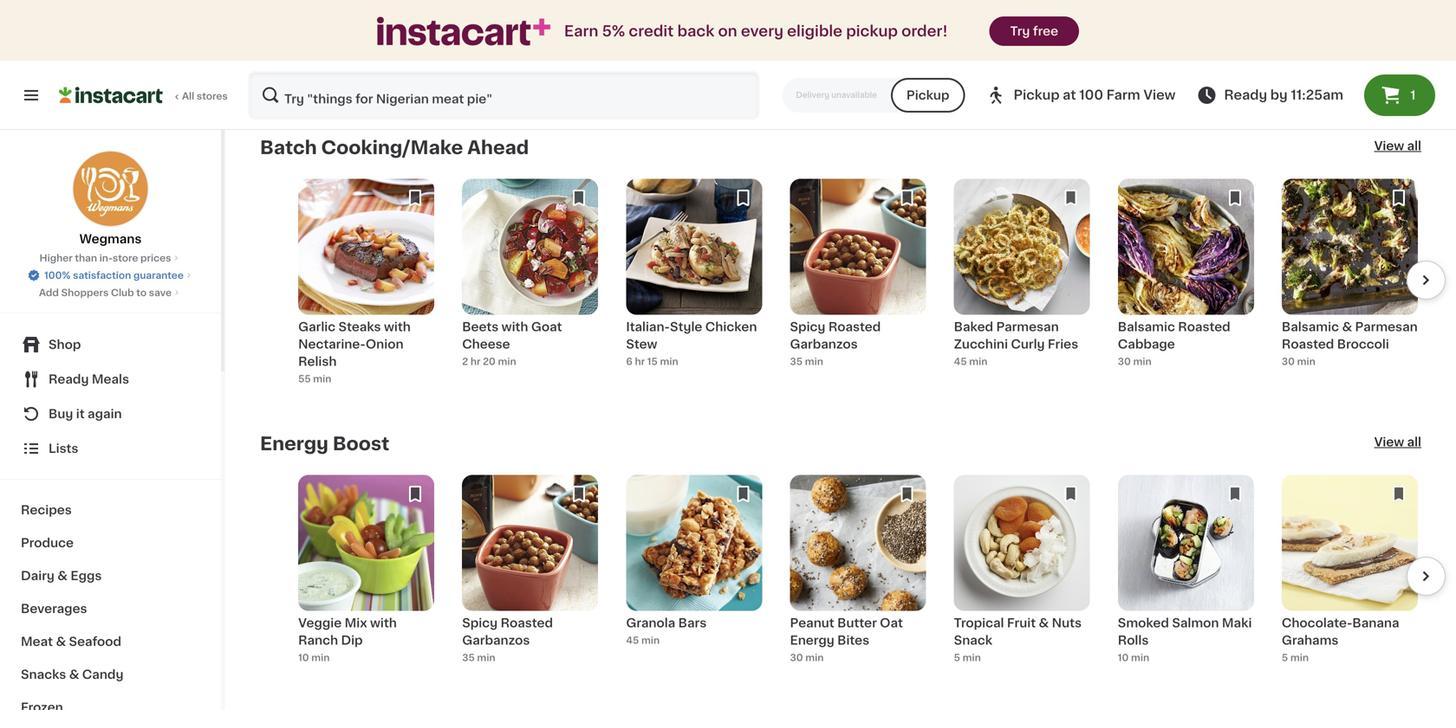 Task type: vqa. For each thing, say whether or not it's contained in the screenshot.
The Aldi Pickup
no



Task type: describe. For each thing, give the bounding box(es) containing it.
guarantee
[[133, 271, 184, 280]]

goat
[[531, 321, 562, 333]]

11:25am
[[1291, 89, 1344, 101]]

butter inside recipe card group
[[838, 618, 877, 630]]

recipe card group containing tropical fruit & nuts snack
[[954, 475, 1090, 689]]

parmesan for balsamic
[[1355, 321, 1418, 333]]

veggie for veggie mix with ranch dip
[[298, 618, 342, 630]]

energy boost
[[260, 435, 389, 453]]

higher than in-store prices
[[39, 254, 171, 263]]

hr for italian-style chicken stew
[[635, 357, 645, 367]]

onion
[[366, 338, 404, 351]]

item carousel region containing california tuna parmesan
[[260, 0, 1446, 96]]

meat & seafood
[[21, 636, 121, 648]]

snacks
[[21, 669, 66, 681]]

meat & seafood link
[[10, 626, 211, 659]]

10 down 'rolls'
[[1118, 654, 1129, 663]]

recipe card group containing veggie mix with ranch dip
[[298, 475, 434, 689]]

pickup for pickup at 100 farm view
[[1014, 89, 1060, 101]]

min inside 'link'
[[1127, 61, 1145, 70]]

mix for veggie mix with ranch dip
[[345, 618, 367, 630]]

0 vertical spatial garbanzos
[[790, 338, 858, 351]]

rolls
[[1118, 635, 1149, 647]]

min inside the veggie mix with ranch dip 10 min
[[639, 61, 658, 70]]

ready meals link
[[10, 362, 211, 397]]

it
[[76, 408, 85, 420]]

10 min for smoked salmon maki rolls
[[1118, 654, 1150, 663]]

10 down veggie mix with ranch dip
[[298, 654, 309, 663]]

parmesan inside baked parmesan zucchini curly fries
[[996, 321, 1059, 333]]

1 horizontal spatial spicy
[[790, 321, 826, 333]]

5 for chocolate-banana grahams
[[1282, 654, 1288, 663]]

with for veggie mix with ranch dip 10 min
[[698, 25, 725, 37]]

smoked salmon maki rolls
[[1118, 618, 1252, 647]]

1 horizontal spatial bites
[[838, 635, 870, 647]]

shop
[[49, 339, 81, 351]]

batch
[[260, 139, 317, 157]]

& for brie
[[535, 25, 545, 37]]

strawberry
[[462, 25, 532, 37]]

1 horizontal spatial peanut
[[954, 25, 999, 37]]

30 min for recipe card group containing balsamic & parmesan roasted broccoli
[[1282, 357, 1316, 367]]

curly
[[1011, 338, 1045, 351]]

save
[[149, 288, 172, 298]]

try
[[1010, 25, 1030, 37]]

instacart plus icon image
[[377, 17, 550, 46]]

satisfaction
[[73, 271, 131, 280]]

granola bars link
[[790, 0, 926, 96]]

ready by 11:25am link
[[1197, 85, 1344, 106]]

all for batch cooking/make ahead
[[1407, 140, 1422, 152]]

meat
[[21, 636, 53, 648]]

5%
[[602, 24, 625, 39]]

every
[[741, 24, 784, 39]]

steaks
[[339, 321, 381, 333]]

strawberry & brie bites
[[462, 25, 573, 54]]

5 min for tropical fruit & nuts snack
[[954, 654, 981, 663]]

add shoppers club to save
[[39, 288, 172, 298]]

dairy
[[21, 570, 55, 583]]

beverages
[[21, 603, 87, 615]]

dairy & eggs link
[[10, 560, 211, 593]]

credit
[[629, 24, 674, 39]]

recipes
[[21, 505, 72, 517]]

1 vertical spatial 15
[[647, 357, 658, 367]]

pickup for pickup
[[907, 89, 950, 101]]

0 vertical spatial peanut butter oat energy bites
[[954, 25, 1067, 54]]

to
[[136, 288, 147, 298]]

dairy & eggs
[[21, 570, 102, 583]]

45 min for granola bars
[[626, 636, 660, 646]]

100% satisfaction guarantee
[[44, 271, 184, 280]]

pickup at 100 farm view
[[1014, 89, 1176, 101]]

higher than in-store prices link
[[39, 251, 182, 265]]

veggie mix with ranch dip
[[298, 618, 397, 647]]

ranch for veggie mix with ranch dip
[[298, 635, 338, 647]]

2 horizontal spatial bites
[[1001, 42, 1034, 54]]

add shoppers club to save link
[[39, 286, 182, 300]]

0 horizontal spatial 35 min
[[462, 654, 495, 663]]

5 min for chocolate-banana grahams
[[1282, 654, 1309, 663]]

recipe card group containing chocolate-banana grahams
[[1282, 475, 1418, 689]]

0 horizontal spatial 15
[[462, 61, 473, 70]]

garlic steaks with nectarine-onion relish
[[298, 321, 411, 368]]

& for parmesan
[[1342, 321, 1352, 333]]

produce link
[[10, 527, 211, 560]]

item carousel region for batch cooking/make ahead
[[260, 179, 1446, 392]]

view inside popup button
[[1144, 89, 1176, 101]]

0 vertical spatial 35 min
[[790, 357, 823, 367]]

hr for beets with goat cheese
[[471, 357, 481, 367]]

2 hr 20 min
[[462, 357, 516, 367]]

recipe card group containing balsamic roasted cabbage
[[1118, 179, 1254, 392]]

beets with goat cheese
[[462, 321, 562, 351]]

add
[[39, 288, 59, 298]]

produce
[[21, 537, 74, 550]]

pickup at 100 farm view button
[[986, 71, 1176, 120]]

dip for veggie mix with ranch dip 10 min
[[669, 42, 691, 54]]

nuts
[[1052, 618, 1082, 630]]

zucchini
[[954, 338, 1008, 351]]

balsamic & parmesan roasted broccoli
[[1282, 321, 1418, 351]]

1 horizontal spatial 35
[[790, 357, 803, 367]]

1 vertical spatial granola
[[626, 618, 675, 630]]

1 horizontal spatial butter
[[1001, 25, 1041, 37]]

1 vertical spatial garbanzos
[[462, 635, 530, 647]]

chocolate-
[[1282, 618, 1353, 630]]

store
[[113, 254, 138, 263]]

banana
[[1353, 618, 1400, 630]]

20 inside recipe card group
[[483, 357, 496, 367]]

with inside beets with goat cheese
[[502, 321, 528, 333]]

fries
[[1048, 338, 1079, 351]]

1 vertical spatial bars
[[678, 618, 707, 630]]

5 inside 5 min 'link'
[[1118, 61, 1124, 70]]

instacart logo image
[[59, 85, 163, 106]]

30 for recipe card group containing balsamic roasted cabbage
[[1118, 357, 1131, 367]]

italian-style chicken stew
[[626, 321, 757, 351]]

granola bars inside granola bars link
[[790, 25, 871, 37]]

5 min inside 'link'
[[1118, 61, 1145, 70]]

style
[[670, 321, 703, 333]]

2 vertical spatial energy
[[790, 635, 835, 647]]

mix for veggie mix with ranch dip 10 min
[[673, 25, 695, 37]]

0 vertical spatial bars
[[842, 25, 871, 37]]

roasted inside balsamic & parmesan roasted broccoli
[[1282, 338, 1334, 351]]

service type group
[[782, 78, 965, 113]]

1 horizontal spatial spicy roasted garbanzos
[[790, 321, 881, 351]]

california
[[298, 25, 359, 37]]

0 horizontal spatial 35
[[462, 654, 475, 663]]

view all for batch cooking/make ahead
[[1375, 140, 1422, 152]]

2 horizontal spatial 10 min
[[1282, 61, 1314, 70]]

tuna
[[362, 25, 392, 37]]

recipe card group containing beets with goat cheese
[[462, 179, 598, 392]]

10 min for veggie mix with ranch dip
[[298, 654, 330, 663]]

grahams
[[1282, 635, 1339, 647]]

buy
[[49, 408, 73, 420]]

45 min for baked parmesan zucchini curly fries
[[954, 357, 988, 367]]

15 min
[[462, 61, 493, 70]]

view all for energy boost
[[1375, 436, 1422, 449]]

beets
[[462, 321, 499, 333]]

0 vertical spatial 20
[[298, 61, 311, 70]]

by
[[1271, 89, 1288, 101]]

10 min link
[[1282, 0, 1418, 96]]

california tuna parmesan
[[298, 25, 392, 54]]

beverages link
[[10, 593, 211, 626]]

100%
[[44, 271, 71, 280]]

45 for baked parmesan zucchini curly fries
[[954, 357, 967, 367]]

back
[[677, 24, 715, 39]]

baked parmesan zucchini curly fries
[[954, 321, 1079, 351]]

roasted inside the "balsamic roasted cabbage"
[[1178, 321, 1231, 333]]



Task type: locate. For each thing, give the bounding box(es) containing it.
5 min down grahams
[[1282, 654, 1309, 663]]

view all link
[[1375, 137, 1422, 158], [1375, 434, 1422, 455]]

stew
[[626, 338, 658, 351]]

oat inside recipe card group
[[880, 618, 903, 630]]

dip inside veggie mix with ranch dip
[[341, 635, 363, 647]]

1 vertical spatial granola bars
[[626, 618, 707, 630]]

with inside veggie mix with ranch dip
[[370, 618, 397, 630]]

0 horizontal spatial peanut
[[790, 618, 835, 630]]

0 horizontal spatial 5 min
[[954, 654, 981, 663]]

0 vertical spatial 35
[[790, 357, 803, 367]]

parmesan up curly
[[996, 321, 1059, 333]]

1 horizontal spatial 35 min
[[790, 357, 823, 367]]

1 horizontal spatial parmesan
[[996, 321, 1059, 333]]

meals
[[92, 374, 129, 386]]

veggie for veggie mix with ranch dip 10 min
[[626, 25, 670, 37]]

0 horizontal spatial oat
[[880, 618, 903, 630]]

mix inside the veggie mix with ranch dip 10 min
[[673, 25, 695, 37]]

0 vertical spatial 15
[[462, 61, 473, 70]]

5 min
[[1118, 61, 1145, 70], [954, 654, 981, 663], [1282, 654, 1309, 663]]

0 vertical spatial energy
[[954, 42, 999, 54]]

ranch for veggie mix with ranch dip 10 min
[[626, 42, 666, 54]]

parmesan inside balsamic & parmesan roasted broccoli
[[1355, 321, 1418, 333]]

1 vertical spatial oat
[[880, 618, 903, 630]]

ranch inside veggie mix with ranch dip
[[298, 635, 338, 647]]

boost
[[333, 435, 389, 453]]

view for batch cooking/make ahead
[[1375, 140, 1404, 152]]

ready
[[1224, 89, 1268, 101], [49, 374, 89, 386]]

stores
[[197, 91, 228, 101]]

garlic
[[298, 321, 336, 333]]

chocolate-banana grahams
[[1282, 618, 1400, 647]]

& left brie
[[535, 25, 545, 37]]

min
[[313, 61, 332, 70], [475, 61, 493, 70], [639, 61, 658, 70], [969, 61, 988, 70], [1127, 61, 1145, 70], [1295, 61, 1314, 70], [498, 357, 516, 367], [660, 357, 678, 367], [805, 357, 823, 367], [969, 357, 988, 367], [1133, 357, 1152, 367], [1297, 357, 1316, 367], [313, 375, 332, 384], [641, 636, 660, 646], [311, 654, 330, 663], [477, 654, 495, 663], [806, 654, 824, 663], [963, 654, 981, 663], [1131, 654, 1150, 663], [1291, 654, 1309, 663]]

1 vertical spatial ranch
[[298, 635, 338, 647]]

item carousel region containing veggie mix with ranch dip
[[260, 475, 1446, 689]]

ready for ready by 11:25am
[[1224, 89, 1268, 101]]

item carousel region containing garlic steaks with nectarine-onion relish
[[260, 179, 1446, 392]]

wegmans link
[[72, 151, 149, 248]]

30 min for recipe card group containing balsamic roasted cabbage
[[1118, 357, 1152, 367]]

2 balsamic from the left
[[1282, 321, 1339, 333]]

35 min
[[790, 357, 823, 367], [462, 654, 495, 663]]

recipe card group containing granola bars
[[626, 475, 762, 689]]

1 horizontal spatial 5
[[1118, 61, 1124, 70]]

3 item carousel region from the top
[[260, 475, 1446, 689]]

Search field
[[250, 73, 758, 118]]

1 horizontal spatial ranch
[[626, 42, 666, 54]]

1 horizontal spatial granola bars
[[790, 25, 871, 37]]

garbanzos
[[790, 338, 858, 351], [462, 635, 530, 647]]

recipe card group containing italian-style chicken stew
[[626, 179, 762, 392]]

None search field
[[248, 71, 760, 120]]

smoked
[[1118, 618, 1169, 630]]

pickup down order!
[[907, 89, 950, 101]]

2 item carousel region from the top
[[260, 179, 1446, 392]]

italian-
[[626, 321, 670, 333]]

with inside garlic steaks with nectarine-onion relish
[[384, 321, 411, 333]]

0 vertical spatial item carousel region
[[260, 0, 1446, 96]]

all for energy boost
[[1407, 436, 1422, 449]]

parmesan up broccoli
[[1355, 321, 1418, 333]]

0 horizontal spatial garbanzos
[[462, 635, 530, 647]]

seafood
[[69, 636, 121, 648]]

relish
[[298, 356, 337, 368]]

recipe card group containing peanut butter oat energy bites
[[790, 475, 926, 689]]

dip inside the veggie mix with ranch dip 10 min
[[669, 42, 691, 54]]

eligible
[[787, 24, 843, 39]]

2 horizontal spatial parmesan
[[1355, 321, 1418, 333]]

0 horizontal spatial parmesan
[[298, 42, 361, 54]]

1 vertical spatial peanut butter oat energy bites
[[790, 618, 903, 647]]

1 view all from the top
[[1375, 140, 1422, 152]]

1 vertical spatial 35 min
[[462, 654, 495, 663]]

farm
[[1107, 89, 1141, 101]]

recipes link
[[10, 494, 211, 527]]

with for garlic steaks with nectarine-onion relish
[[384, 321, 411, 333]]

10 min up ready by 11:25am
[[1282, 61, 1314, 70]]

1 vertical spatial 45
[[626, 636, 639, 646]]

bites inside strawberry & brie bites
[[462, 42, 494, 54]]

maki
[[1222, 618, 1252, 630]]

10 min down 'rolls'
[[1118, 654, 1150, 663]]

at
[[1063, 89, 1076, 101]]

view all link for batch cooking/make ahead
[[1375, 137, 1422, 158]]

55 min
[[298, 375, 332, 384]]

candy
[[82, 669, 123, 681]]

0 vertical spatial ready
[[1224, 89, 1268, 101]]

0 vertical spatial oat
[[1044, 25, 1067, 37]]

1 button
[[1364, 75, 1436, 116]]

lists link
[[10, 432, 211, 466]]

0 horizontal spatial bites
[[462, 42, 494, 54]]

than
[[75, 254, 97, 263]]

0 horizontal spatial dip
[[341, 635, 363, 647]]

wegmans logo image
[[72, 151, 149, 227]]

balsamic inside the "balsamic roasted cabbage"
[[1118, 321, 1175, 333]]

0 horizontal spatial 45 min
[[626, 636, 660, 646]]

20 down cheese
[[483, 357, 496, 367]]

1 hr from the left
[[471, 357, 481, 367]]

1 horizontal spatial garbanzos
[[790, 338, 858, 351]]

recipe card group containing smoked salmon maki rolls
[[1118, 475, 1254, 689]]

1 horizontal spatial bars
[[842, 25, 871, 37]]

spicy roasted garbanzos
[[790, 321, 881, 351], [462, 618, 553, 647]]

peanut butter oat energy bites
[[954, 25, 1067, 54], [790, 618, 903, 647]]

snacks & candy link
[[10, 659, 211, 692]]

balsamic up broccoli
[[1282, 321, 1339, 333]]

balsamic up the 'cabbage'
[[1118, 321, 1175, 333]]

1 horizontal spatial oat
[[1044, 25, 1067, 37]]

1 vertical spatial 45 min
[[626, 636, 660, 646]]

pickup
[[846, 24, 898, 39]]

ready left by at the right top of page
[[1224, 89, 1268, 101]]

10 down credit
[[626, 61, 637, 70]]

shoppers
[[61, 288, 109, 298]]

6
[[626, 357, 633, 367]]

all stores
[[182, 91, 228, 101]]

&
[[535, 25, 545, 37], [1342, 321, 1352, 333], [57, 570, 68, 583], [1039, 618, 1049, 630], [56, 636, 66, 648], [69, 669, 79, 681]]

roasted
[[829, 321, 881, 333], [1178, 321, 1231, 333], [1282, 338, 1334, 351], [501, 618, 553, 630]]

0 vertical spatial view
[[1144, 89, 1176, 101]]

0 horizontal spatial energy
[[260, 435, 329, 453]]

0 vertical spatial granola
[[790, 25, 839, 37]]

all
[[182, 91, 194, 101]]

15 down stew
[[647, 357, 658, 367]]

0 horizontal spatial ranch
[[298, 635, 338, 647]]

peanut
[[954, 25, 999, 37], [790, 618, 835, 630]]

1 vertical spatial dip
[[341, 635, 363, 647]]

oat
[[1044, 25, 1067, 37], [880, 618, 903, 630]]

0 horizontal spatial mix
[[345, 618, 367, 630]]

with for veggie mix with ranch dip
[[370, 618, 397, 630]]

20 down the california
[[298, 61, 311, 70]]

brie
[[548, 25, 573, 37]]

0 vertical spatial granola bars
[[790, 25, 871, 37]]

5 min link
[[1118, 0, 1254, 96]]

0 horizontal spatial spicy roasted garbanzos
[[462, 618, 553, 647]]

cabbage
[[1118, 338, 1175, 351]]

& right meat
[[56, 636, 66, 648]]

10 min down veggie mix with ranch dip
[[298, 654, 330, 663]]

& inside balsamic & parmesan roasted broccoli
[[1342, 321, 1352, 333]]

2 vertical spatial item carousel region
[[260, 475, 1446, 689]]

mix inside veggie mix with ranch dip
[[345, 618, 367, 630]]

eggs
[[71, 570, 102, 583]]

1 vertical spatial view
[[1375, 140, 1404, 152]]

recipe card group containing garlic steaks with nectarine-onion relish
[[298, 179, 434, 392]]

ranch inside the veggie mix with ranch dip 10 min
[[626, 42, 666, 54]]

30 for recipe card group containing balsamic & parmesan roasted broccoli
[[1282, 357, 1295, 367]]

recipe card group
[[298, 179, 434, 392], [462, 179, 598, 392], [626, 179, 762, 392], [790, 179, 926, 392], [954, 179, 1090, 392], [1118, 179, 1254, 392], [1282, 179, 1418, 392], [298, 475, 434, 689], [462, 475, 598, 689], [626, 475, 762, 689], [790, 475, 926, 689], [954, 475, 1090, 689], [1118, 475, 1254, 689], [1282, 475, 1418, 689]]

bites
[[462, 42, 494, 54], [1001, 42, 1034, 54], [838, 635, 870, 647]]

30 min for recipe card group containing peanut butter oat energy bites
[[790, 654, 824, 663]]

veggie inside the veggie mix with ranch dip 10 min
[[626, 25, 670, 37]]

pickup button
[[891, 78, 965, 113]]

1 horizontal spatial 20
[[483, 357, 496, 367]]

hr right 6
[[635, 357, 645, 367]]

view for energy boost
[[1375, 436, 1404, 449]]

0 horizontal spatial 45
[[626, 636, 639, 646]]

0 horizontal spatial veggie
[[298, 618, 342, 630]]

2 horizontal spatial 5 min
[[1282, 654, 1309, 663]]

fruit
[[1007, 618, 1036, 630]]

2 hr from the left
[[635, 357, 645, 367]]

5 down snack
[[954, 654, 960, 663]]

1 vertical spatial item carousel region
[[260, 179, 1446, 392]]

spicy
[[790, 321, 826, 333], [462, 618, 498, 630]]

balsamic for balsamic & parmesan roasted broccoli
[[1282, 321, 1339, 333]]

hr right the 2
[[471, 357, 481, 367]]

15 down instacart plus icon
[[462, 61, 473, 70]]

dip for veggie mix with ranch dip
[[341, 635, 363, 647]]

pickup inside popup button
[[1014, 89, 1060, 101]]

1 vertical spatial view all link
[[1375, 434, 1422, 455]]

& inside "tropical fruit & nuts snack"
[[1039, 618, 1049, 630]]

1 horizontal spatial 10 min
[[1118, 654, 1150, 663]]

0 vertical spatial ranch
[[626, 42, 666, 54]]

0 horizontal spatial peanut butter oat energy bites
[[790, 618, 903, 647]]

1 vertical spatial peanut
[[790, 618, 835, 630]]

5 min up farm
[[1118, 61, 1145, 70]]

0 vertical spatial spicy
[[790, 321, 826, 333]]

2 vertical spatial view
[[1375, 436, 1404, 449]]

recipe card group containing balsamic & parmesan roasted broccoli
[[1282, 179, 1418, 392]]

1 vertical spatial butter
[[838, 618, 877, 630]]

2 all from the top
[[1407, 436, 1422, 449]]

1 vertical spatial veggie
[[298, 618, 342, 630]]

1 view all link from the top
[[1375, 137, 1422, 158]]

tropical fruit & nuts snack
[[954, 618, 1082, 647]]

30 for recipe card group containing peanut butter oat energy bites
[[790, 654, 803, 663]]

0 horizontal spatial 5
[[954, 654, 960, 663]]

0 vertical spatial view all
[[1375, 140, 1422, 152]]

ahead
[[467, 139, 529, 157]]

1
[[1411, 89, 1416, 101]]

ready inside popup button
[[49, 374, 89, 386]]

on
[[718, 24, 737, 39]]

parmesan for california
[[298, 42, 361, 54]]

1 all from the top
[[1407, 140, 1422, 152]]

0 horizontal spatial granola
[[626, 618, 675, 630]]

10 inside the veggie mix with ranch dip 10 min
[[626, 61, 637, 70]]

wegmans
[[79, 233, 142, 245]]

0 vertical spatial dip
[[669, 42, 691, 54]]

balsamic roasted cabbage
[[1118, 321, 1231, 351]]

1 horizontal spatial veggie
[[626, 25, 670, 37]]

2 view all link from the top
[[1375, 434, 1422, 455]]

0 horizontal spatial hr
[[471, 357, 481, 367]]

1 balsamic from the left
[[1118, 321, 1175, 333]]

1 horizontal spatial granola
[[790, 25, 839, 37]]

0 horizontal spatial bars
[[678, 618, 707, 630]]

0 vertical spatial view all link
[[1375, 137, 1422, 158]]

buy it again link
[[10, 397, 211, 432]]

broccoli
[[1337, 338, 1389, 351]]

55
[[298, 375, 311, 384]]

pickup inside button
[[907, 89, 950, 101]]

1 vertical spatial spicy roasted garbanzos
[[462, 618, 553, 647]]

balsamic for balsamic roasted cabbage
[[1118, 321, 1175, 333]]

& inside strawberry & brie bites
[[535, 25, 545, 37]]

20
[[298, 61, 311, 70], [483, 357, 496, 367]]

& right fruit
[[1039, 618, 1049, 630]]

& for eggs
[[57, 570, 68, 583]]

1 horizontal spatial hr
[[635, 357, 645, 367]]

0 horizontal spatial spicy
[[462, 618, 498, 630]]

30 min
[[954, 61, 988, 70], [1118, 357, 1152, 367], [1282, 357, 1316, 367], [790, 654, 824, 663]]

1 horizontal spatial 45 min
[[954, 357, 988, 367]]

ready meals
[[49, 374, 129, 386]]

with inside the veggie mix with ranch dip 10 min
[[698, 25, 725, 37]]

recipe card group containing baked parmesan zucchini curly fries
[[954, 179, 1090, 392]]

& for candy
[[69, 669, 79, 681]]

salmon
[[1172, 618, 1219, 630]]

ready for ready meals
[[49, 374, 89, 386]]

dip
[[669, 42, 691, 54], [341, 635, 363, 647]]

bars
[[842, 25, 871, 37], [678, 618, 707, 630]]

0 vertical spatial mix
[[673, 25, 695, 37]]

peanut inside recipe card group
[[790, 618, 835, 630]]

& up broccoli
[[1342, 321, 1352, 333]]

& for seafood
[[56, 636, 66, 648]]

0 vertical spatial spicy roasted garbanzos
[[790, 321, 881, 351]]

5 down grahams
[[1282, 654, 1288, 663]]

1 item carousel region from the top
[[260, 0, 1446, 96]]

0 horizontal spatial pickup
[[907, 89, 950, 101]]

1 horizontal spatial mix
[[673, 25, 695, 37]]

2 view all from the top
[[1375, 436, 1422, 449]]

cheese
[[462, 338, 510, 351]]

veggie inside veggie mix with ranch dip
[[298, 618, 342, 630]]

100
[[1080, 89, 1104, 101]]

parmesan down the california
[[298, 42, 361, 54]]

2
[[462, 357, 468, 367]]

5 for tropical fruit & nuts snack
[[954, 654, 960, 663]]

1 horizontal spatial pickup
[[1014, 89, 1060, 101]]

45 for granola bars
[[626, 636, 639, 646]]

0 horizontal spatial granola bars
[[626, 618, 707, 630]]

parmesan inside "california tuna parmesan"
[[298, 42, 361, 54]]

prices
[[140, 254, 171, 263]]

5 up farm
[[1118, 61, 1124, 70]]

20 min
[[298, 61, 332, 70]]

10 up ready by 11:25am
[[1282, 61, 1293, 70]]

1 horizontal spatial ready
[[1224, 89, 1268, 101]]

snacks & candy
[[21, 669, 123, 681]]

& left candy
[[69, 669, 79, 681]]

& left the eggs
[[57, 570, 68, 583]]

2 horizontal spatial energy
[[954, 42, 999, 54]]

higher
[[39, 254, 73, 263]]

30
[[954, 61, 967, 70], [1118, 357, 1131, 367], [1282, 357, 1295, 367], [790, 654, 803, 663]]

0 vertical spatial all
[[1407, 140, 1422, 152]]

all stores link
[[59, 71, 229, 120]]

2 horizontal spatial 5
[[1282, 654, 1288, 663]]

1 vertical spatial spicy
[[462, 618, 498, 630]]

batch cooking/make ahead
[[260, 139, 529, 157]]

5 min down snack
[[954, 654, 981, 663]]

pickup left at on the top of the page
[[1014, 89, 1060, 101]]

1 vertical spatial mix
[[345, 618, 367, 630]]

6 hr 15 min
[[626, 357, 678, 367]]

1 vertical spatial ready
[[49, 374, 89, 386]]

again
[[88, 408, 122, 420]]

ready down shop
[[49, 374, 89, 386]]

balsamic inside balsamic & parmesan roasted broccoli
[[1282, 321, 1339, 333]]

free
[[1033, 25, 1059, 37]]

1 horizontal spatial dip
[[669, 42, 691, 54]]

0 vertical spatial veggie
[[626, 25, 670, 37]]

nectarine-
[[298, 338, 366, 351]]

earn
[[564, 24, 599, 39]]

ready meals button
[[10, 362, 211, 397]]

1 vertical spatial all
[[1407, 436, 1422, 449]]

view all link for energy boost
[[1375, 434, 1422, 455]]

item carousel region for energy boost
[[260, 475, 1446, 689]]

1 vertical spatial 20
[[483, 357, 496, 367]]

0 vertical spatial 45
[[954, 357, 967, 367]]

1 horizontal spatial energy
[[790, 635, 835, 647]]

item carousel region
[[260, 0, 1446, 96], [260, 179, 1446, 392], [260, 475, 1446, 689]]

0 vertical spatial butter
[[1001, 25, 1041, 37]]



